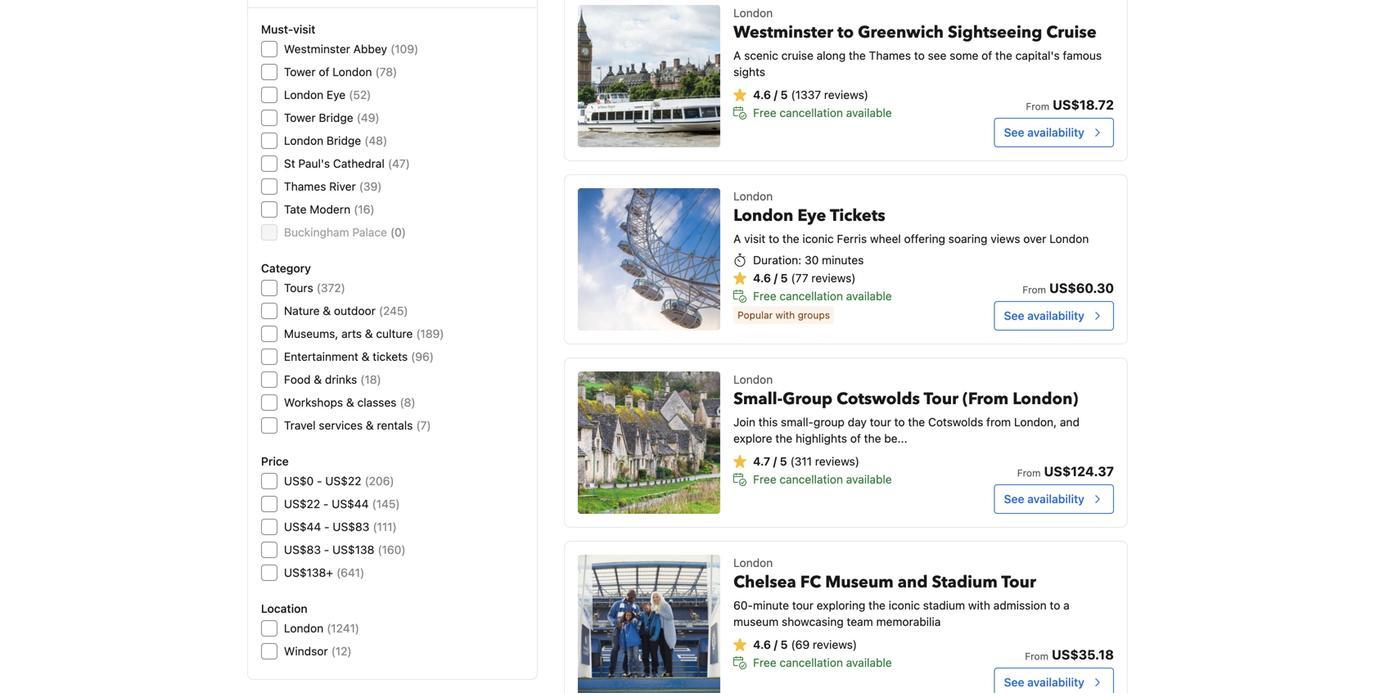 Task type: locate. For each thing, give the bounding box(es) containing it.
popular
[[738, 309, 773, 321]]

famous
[[1063, 49, 1102, 62]]

see availability down the from us$124.37
[[1004, 492, 1085, 506]]

us$83
[[333, 520, 370, 534], [284, 543, 321, 557]]

3 availability from the top
[[1028, 492, 1085, 506]]

from left us$18.72
[[1026, 101, 1050, 112]]

1 see availability from the top
[[1004, 126, 1085, 139]]

see availability
[[1004, 126, 1085, 139], [1004, 309, 1085, 323], [1004, 492, 1085, 506], [1004, 676, 1085, 689]]

westminster up tower of london (78) at top left
[[284, 42, 350, 56]]

from for london eye tickets
[[1023, 284, 1046, 296]]

london london eye tickets a visit to the iconic ferris wheel offering soaring views over london
[[734, 190, 1089, 246]]

tour inside london chelsea fc museum and stadium tour 60-minute tour exploring the iconic stadium with admission to a museum showcasing team memorabilia
[[1002, 571, 1036, 594]]

london)
[[1013, 388, 1078, 411]]

eye inside london london eye tickets a visit to the iconic ferris wheel offering soaring views over london
[[798, 205, 826, 227]]

0 vertical spatial iconic
[[803, 232, 834, 246]]

free up popular
[[753, 289, 777, 303]]

available for cotswolds
[[846, 473, 892, 486]]

0 horizontal spatial us$83
[[284, 543, 321, 557]]

0 vertical spatial 4.6
[[753, 88, 771, 102]]

2 see from the top
[[1004, 309, 1025, 323]]

museum
[[825, 571, 894, 594]]

5 for westminster
[[781, 88, 788, 102]]

cancellation down 4.6 / 5 (69 reviews)
[[780, 656, 843, 670]]

cruise
[[1047, 21, 1097, 44]]

available down team
[[846, 656, 892, 670]]

availability down from us$35.18
[[1028, 676, 1085, 689]]

see
[[1004, 126, 1025, 139], [1004, 309, 1025, 323], [1004, 492, 1025, 506], [1004, 676, 1025, 689]]

the up team
[[869, 599, 886, 612]]

& for classes
[[346, 396, 354, 409]]

classes
[[357, 396, 397, 409]]

0 vertical spatial eye
[[327, 88, 346, 102]]

us$22
[[325, 474, 361, 488], [284, 497, 320, 511]]

& right food
[[314, 373, 322, 386]]

0 horizontal spatial tour
[[792, 599, 814, 612]]

(641)
[[337, 566, 365, 580]]

iconic
[[803, 232, 834, 246], [889, 599, 920, 612]]

30
[[805, 253, 819, 267]]

london inside london westminster to greenwich sightseeing cruise a scenic cruise along the thames to see some of the capital's famous sights
[[734, 6, 773, 20]]

bridge up st paul's cathedral (47)
[[327, 134, 361, 147]]

see down admission
[[1004, 676, 1025, 689]]

tours
[[284, 281, 313, 295]]

the down small-
[[776, 432, 793, 445]]

1 horizontal spatial thames
[[869, 49, 911, 62]]

4.6 down duration:
[[753, 271, 771, 285]]

& up travel services & rentals (7) at the left bottom
[[346, 396, 354, 409]]

london for westminster
[[734, 6, 773, 20]]

2 see availability from the top
[[1004, 309, 1085, 323]]

4.6 / 5 (1337 reviews)
[[753, 88, 869, 102]]

london inside london chelsea fc museum and stadium tour 60-minute tour exploring the iconic stadium with admission to a museum showcasing team memorabilia
[[734, 556, 773, 570]]

museum
[[734, 615, 779, 629]]

available down minutes
[[846, 289, 892, 303]]

see for westminster to greenwich sightseeing cruise
[[1004, 126, 1025, 139]]

us$83 up us$138
[[333, 520, 370, 534]]

1 see from the top
[[1004, 126, 1025, 139]]

reviews) right the (1337
[[824, 88, 869, 102]]

3 available from the top
[[846, 473, 892, 486]]

0 vertical spatial us$44
[[332, 497, 369, 511]]

4 available from the top
[[846, 656, 892, 670]]

of up london eye (52)
[[319, 65, 330, 79]]

availability for chelsea fc museum and stadium tour
[[1028, 676, 1085, 689]]

0 horizontal spatial thames
[[284, 180, 326, 193]]

- for us$44
[[324, 520, 330, 534]]

reviews) for cotswolds
[[815, 455, 860, 468]]

eye up 30
[[798, 205, 826, 227]]

2 a from the top
[[734, 232, 741, 246]]

thames down greenwich
[[869, 49, 911, 62]]

0 vertical spatial and
[[1060, 415, 1080, 429]]

1 horizontal spatial us$44
[[332, 497, 369, 511]]

1 vertical spatial eye
[[798, 205, 826, 227]]

0 horizontal spatial us$22
[[284, 497, 320, 511]]

1 vertical spatial tour
[[1002, 571, 1036, 594]]

a
[[734, 49, 741, 62], [734, 232, 741, 246]]

(69
[[791, 638, 810, 652]]

1 horizontal spatial and
[[1060, 415, 1080, 429]]

from left us$124.37
[[1017, 467, 1041, 479]]

4 availability from the top
[[1028, 676, 1085, 689]]

- up the us$138+ (641)
[[324, 543, 329, 557]]

5 left (311
[[780, 455, 787, 468]]

us$138+ (641)
[[284, 566, 365, 580]]

0 horizontal spatial tour
[[924, 388, 959, 411]]

reviews) down minutes
[[812, 271, 856, 285]]

free down museum
[[753, 656, 777, 670]]

1 horizontal spatial westminster
[[734, 21, 834, 44]]

1 vertical spatial iconic
[[889, 599, 920, 612]]

1 horizontal spatial tour
[[1002, 571, 1036, 594]]

1 vertical spatial bridge
[[327, 134, 361, 147]]

admission
[[994, 599, 1047, 612]]

see availability down from us$60.30
[[1004, 309, 1085, 323]]

iconic inside london chelsea fc museum and stadium tour 60-minute tour exploring the iconic stadium with admission to a museum showcasing team memorabilia
[[889, 599, 920, 612]]

of inside london small-group cotswolds tour (from london) join this small-group day tour to the cotswolds from london, and explore the highlights of the be...
[[850, 432, 861, 445]]

0 vertical spatial us$22
[[325, 474, 361, 488]]

1 vertical spatial tower
[[284, 111, 316, 124]]

& right the arts
[[365, 327, 373, 341]]

1 vertical spatial of
[[319, 65, 330, 79]]

0 vertical spatial visit
[[293, 23, 316, 36]]

workshops & classes (8)
[[284, 396, 416, 409]]

of inside london westminster to greenwich sightseeing cruise a scenic cruise along the thames to see some of the capital's famous sights
[[982, 49, 992, 62]]

the up duration:
[[783, 232, 800, 246]]

1 vertical spatial visit
[[744, 232, 766, 246]]

5
[[781, 88, 788, 102], [781, 271, 788, 285], [780, 455, 787, 468], [781, 638, 788, 652]]

us$22 down us$0
[[284, 497, 320, 511]]

0 vertical spatial thames
[[869, 49, 911, 62]]

& for tickets
[[362, 350, 370, 364]]

4.6 down sights
[[753, 88, 771, 102]]

bridge for london bridge
[[327, 134, 361, 147]]

to left a on the right bottom of page
[[1050, 599, 1061, 612]]

/ down duration:
[[774, 271, 778, 285]]

a
[[1064, 599, 1070, 612]]

london inside london small-group cotswolds tour (from london) join this small-group day tour to the cotswolds from london, and explore the highlights of the be...
[[734, 373, 773, 386]]

see availability down from us$18.72
[[1004, 126, 1085, 139]]

london eye tickets image
[[578, 188, 721, 331]]

1 vertical spatial us$44
[[284, 520, 321, 534]]

/ for small-
[[773, 455, 777, 468]]

see availability for small-group cotswolds tour (from london)
[[1004, 492, 1085, 506]]

- right us$0
[[317, 474, 322, 488]]

1 horizontal spatial with
[[968, 599, 991, 612]]

london for chelsea
[[734, 556, 773, 570]]

2 vertical spatial 4.6
[[753, 638, 771, 652]]

london for bridge
[[284, 134, 324, 147]]

see down the from us$124.37
[[1004, 492, 1025, 506]]

cancellation up groups
[[780, 289, 843, 303]]

visit up duration:
[[744, 232, 766, 246]]

(18)
[[360, 373, 381, 386]]

travel services & rentals (7)
[[284, 419, 431, 432]]

tour up showcasing
[[792, 599, 814, 612]]

availability down the from us$124.37
[[1028, 492, 1085, 506]]

availability
[[1028, 126, 1085, 139], [1028, 309, 1085, 323], [1028, 492, 1085, 506], [1028, 676, 1085, 689]]

entertainment
[[284, 350, 359, 364]]

0 vertical spatial of
[[982, 49, 992, 62]]

london small-group cotswolds tour (from london) join this small-group day tour to the cotswolds from london, and explore the highlights of the be...
[[734, 373, 1080, 445]]

london westminster to greenwich sightseeing cruise a scenic cruise along the thames to see some of the capital's famous sights
[[734, 6, 1102, 79]]

0 vertical spatial with
[[776, 309, 795, 321]]

to up be...
[[895, 415, 905, 429]]

2 free cancellation available from the top
[[753, 289, 892, 303]]

exploring
[[817, 599, 866, 612]]

(1241)
[[327, 622, 359, 635]]

us$138+
[[284, 566, 333, 580]]

2 vertical spatial of
[[850, 432, 861, 445]]

available down 4.6 / 5 (1337 reviews)
[[846, 106, 892, 120]]

1 vertical spatial us$83
[[284, 543, 321, 557]]

and down london)
[[1060, 415, 1080, 429]]

tour up admission
[[1002, 571, 1036, 594]]

be...
[[884, 432, 908, 445]]

chelsea fc museum and stadium tour image
[[578, 555, 721, 693]]

and up stadium at the right of the page
[[898, 571, 928, 594]]

0 horizontal spatial of
[[319, 65, 330, 79]]

2 tower from the top
[[284, 111, 316, 124]]

free down sights
[[753, 106, 777, 120]]

see for small-group cotswolds tour (from london)
[[1004, 492, 1025, 506]]

available for museum
[[846, 656, 892, 670]]

cancellation down 4.7 / 5 (311 reviews) in the bottom right of the page
[[780, 473, 843, 486]]

4 see from the top
[[1004, 676, 1025, 689]]

see availability for westminster to greenwich sightseeing cruise
[[1004, 126, 1085, 139]]

sightseeing
[[948, 21, 1043, 44]]

reviews) down showcasing
[[813, 638, 857, 652]]

free cancellation available down 4.7 / 5 (311 reviews) in the bottom right of the page
[[753, 473, 892, 486]]

4.6 down museum
[[753, 638, 771, 652]]

0 vertical spatial a
[[734, 49, 741, 62]]

westminster abbey (109)
[[284, 42, 419, 56]]

bridge
[[319, 111, 353, 124], [327, 134, 361, 147]]

this
[[759, 415, 778, 429]]

& down (372)
[[323, 304, 331, 318]]

(39)
[[359, 180, 382, 193]]

group
[[783, 388, 833, 411]]

4 see availability from the top
[[1004, 676, 1085, 689]]

with down stadium
[[968, 599, 991, 612]]

museums, arts & culture (189)
[[284, 327, 444, 341]]

see down from us$60.30
[[1004, 309, 1025, 323]]

of right some
[[982, 49, 992, 62]]

free down 4.7
[[753, 473, 777, 486]]

availability down from us$18.72
[[1028, 126, 1085, 139]]

2 free from the top
[[753, 289, 777, 303]]

cancellation for to
[[780, 106, 843, 120]]

us$44 down us$22 - us$44 (145)
[[284, 520, 321, 534]]

4 cancellation from the top
[[780, 656, 843, 670]]

iconic up "memorabilia"
[[889, 599, 920, 612]]

& down the museums, arts & culture (189)
[[362, 350, 370, 364]]

see down capital's at the top right of page
[[1004, 126, 1025, 139]]

1 vertical spatial with
[[968, 599, 991, 612]]

2 horizontal spatial of
[[982, 49, 992, 62]]

visit up the westminster abbey (109)
[[293, 23, 316, 36]]

to inside london small-group cotswolds tour (from london) join this small-group day tour to the cotswolds from london, and explore the highlights of the be...
[[895, 415, 905, 429]]

from inside from us$35.18
[[1025, 651, 1049, 662]]

abbey
[[353, 42, 387, 56]]

cotswolds up day
[[837, 388, 920, 411]]

available for greenwich
[[846, 106, 892, 120]]

/ for westminster
[[774, 88, 778, 102]]

iconic inside london london eye tickets a visit to the iconic ferris wheel offering soaring views over london
[[803, 232, 834, 246]]

free cancellation available for to
[[753, 106, 892, 120]]

tower down london eye (52)
[[284, 111, 316, 124]]

london for (1241)
[[284, 622, 324, 635]]

- down us$22 - us$44 (145)
[[324, 520, 330, 534]]

from left us$35.18
[[1025, 651, 1049, 662]]

&
[[323, 304, 331, 318], [365, 327, 373, 341], [362, 350, 370, 364], [314, 373, 322, 386], [346, 396, 354, 409], [366, 419, 374, 432]]

from inside the from us$124.37
[[1017, 467, 1041, 479]]

1 4.6 from the top
[[753, 88, 771, 102]]

to up duration:
[[769, 232, 779, 246]]

thames down paul's
[[284, 180, 326, 193]]

buckingham palace (0)
[[284, 226, 406, 239]]

3 free cancellation available from the top
[[753, 473, 892, 486]]

1 vertical spatial and
[[898, 571, 928, 594]]

views
[[991, 232, 1021, 246]]

3 4.6 from the top
[[753, 638, 771, 652]]

iconic up 30
[[803, 232, 834, 246]]

(109)
[[391, 42, 419, 56]]

& down classes
[[366, 419, 374, 432]]

0 horizontal spatial visit
[[293, 23, 316, 36]]

cotswolds down (from
[[928, 415, 984, 429]]

bridge up london bridge (48)
[[319, 111, 353, 124]]

- down us$0 - us$22 (206)
[[323, 497, 329, 511]]

(78)
[[375, 65, 397, 79]]

free cancellation available down 4.6 / 5 (1337 reviews)
[[753, 106, 892, 120]]

2 cancellation from the top
[[780, 289, 843, 303]]

1 horizontal spatial visit
[[744, 232, 766, 246]]

with inside london chelsea fc museum and stadium tour 60-minute tour exploring the iconic stadium with admission to a museum showcasing team memorabilia
[[968, 599, 991, 612]]

1 horizontal spatial of
[[850, 432, 861, 445]]

eye up tower bridge (49)
[[327, 88, 346, 102]]

free cancellation available up groups
[[753, 289, 892, 303]]

1 vertical spatial 4.6
[[753, 271, 771, 285]]

0 vertical spatial tour
[[924, 388, 959, 411]]

1 a from the top
[[734, 49, 741, 62]]

0 horizontal spatial westminster
[[284, 42, 350, 56]]

the down "sightseeing"
[[996, 49, 1013, 62]]

1 vertical spatial tour
[[792, 599, 814, 612]]

of down day
[[850, 432, 861, 445]]

(160)
[[378, 543, 406, 557]]

0 horizontal spatial cotswolds
[[837, 388, 920, 411]]

2 available from the top
[[846, 289, 892, 303]]

1 horizontal spatial tour
[[870, 415, 891, 429]]

1 vertical spatial a
[[734, 232, 741, 246]]

1 free cancellation available from the top
[[753, 106, 892, 120]]

4 free cancellation available from the top
[[753, 656, 892, 670]]

/ left (69
[[774, 638, 778, 652]]

see availability down from us$35.18
[[1004, 676, 1085, 689]]

/ for chelsea
[[774, 638, 778, 652]]

2 availability from the top
[[1028, 309, 1085, 323]]

free cancellation available for fc
[[753, 656, 892, 670]]

5 left (69
[[781, 638, 788, 652]]

us$22 up us$22 - us$44 (145)
[[325, 474, 361, 488]]

tour inside london chelsea fc museum and stadium tour 60-minute tour exploring the iconic stadium with admission to a museum showcasing team memorabilia
[[792, 599, 814, 612]]

tour up be...
[[870, 415, 891, 429]]

with left groups
[[776, 309, 795, 321]]

3 cancellation from the top
[[780, 473, 843, 486]]

1 availability from the top
[[1028, 126, 1085, 139]]

services
[[319, 419, 363, 432]]

tour inside london small-group cotswolds tour (from london) join this small-group day tour to the cotswolds from london, and explore the highlights of the be...
[[924, 388, 959, 411]]

3 see from the top
[[1004, 492, 1025, 506]]

1 horizontal spatial eye
[[798, 205, 826, 227]]

cancellation for fc
[[780, 656, 843, 670]]

us$35.18
[[1052, 647, 1114, 663]]

4.6
[[753, 88, 771, 102], [753, 271, 771, 285], [753, 638, 771, 652]]

availability for small-group cotswolds tour (from london)
[[1028, 492, 1085, 506]]

memorabilia
[[876, 615, 941, 629]]

tour
[[870, 415, 891, 429], [792, 599, 814, 612]]

free cancellation available
[[753, 106, 892, 120], [753, 289, 892, 303], [753, 473, 892, 486], [753, 656, 892, 670]]

us$60.30
[[1050, 280, 1114, 296]]

chelsea
[[734, 571, 796, 594]]

tour left (from
[[924, 388, 959, 411]]

/ right 4.7
[[773, 455, 777, 468]]

from us$60.30
[[1023, 280, 1114, 296]]

from inside from us$60.30
[[1023, 284, 1046, 296]]

us$0
[[284, 474, 314, 488]]

1 available from the top
[[846, 106, 892, 120]]

(206)
[[365, 474, 394, 488]]

4 free from the top
[[753, 656, 777, 670]]

london for eye
[[284, 88, 324, 102]]

1 horizontal spatial iconic
[[889, 599, 920, 612]]

nature & outdoor (245)
[[284, 304, 408, 318]]

from for small-group cotswolds tour (from london)
[[1017, 467, 1041, 479]]

0 vertical spatial tour
[[870, 415, 891, 429]]

reviews) for museum
[[813, 638, 857, 652]]

a inside london westminster to greenwich sightseeing cruise a scenic cruise along the thames to see some of the capital's famous sights
[[734, 49, 741, 62]]

- for us$0
[[317, 474, 322, 488]]

1 tower from the top
[[284, 65, 316, 79]]

0 vertical spatial cotswolds
[[837, 388, 920, 411]]

cancellation down 4.6 / 5 (1337 reviews)
[[780, 106, 843, 120]]

3 free from the top
[[753, 473, 777, 486]]

(145)
[[372, 497, 400, 511]]

availability down from us$60.30
[[1028, 309, 1085, 323]]

and inside london small-group cotswolds tour (from london) join this small-group day tour to the cotswolds from london, and explore the highlights of the be...
[[1060, 415, 1080, 429]]

4.6 for westminster
[[753, 88, 771, 102]]

us$83 up us$138+
[[284, 543, 321, 557]]

from left us$60.30 at the right top
[[1023, 284, 1046, 296]]

thames
[[869, 49, 911, 62], [284, 180, 326, 193]]

0 vertical spatial us$83
[[333, 520, 370, 534]]

windsor (12)
[[284, 645, 352, 658]]

rentals
[[377, 419, 413, 432]]

cathedral
[[333, 157, 385, 170]]

us$83 - us$138 (160)
[[284, 543, 406, 557]]

tate
[[284, 203, 307, 216]]

reviews) down the highlights
[[815, 455, 860, 468]]

buckingham
[[284, 226, 349, 239]]

free cancellation available down 4.6 / 5 (69 reviews)
[[753, 656, 892, 670]]

3 see availability from the top
[[1004, 492, 1085, 506]]

from inside from us$18.72
[[1026, 101, 1050, 112]]

us$44 up us$44 - us$83 (111)
[[332, 497, 369, 511]]

- for us$83
[[324, 543, 329, 557]]

0 vertical spatial bridge
[[319, 111, 353, 124]]

1 free from the top
[[753, 106, 777, 120]]

& for outdoor
[[323, 304, 331, 318]]

westminster up cruise
[[734, 21, 834, 44]]

0 horizontal spatial iconic
[[803, 232, 834, 246]]

to left see
[[914, 49, 925, 62]]

cancellation
[[780, 106, 843, 120], [780, 289, 843, 303], [780, 473, 843, 486], [780, 656, 843, 670]]

5 left the (1337
[[781, 88, 788, 102]]

1 horizontal spatial cotswolds
[[928, 415, 984, 429]]

2 4.6 from the top
[[753, 271, 771, 285]]

us$0 - us$22 (206)
[[284, 474, 394, 488]]

0 horizontal spatial and
[[898, 571, 928, 594]]

/ left the (1337
[[774, 88, 778, 102]]

0 vertical spatial tower
[[284, 65, 316, 79]]

tour inside london small-group cotswolds tour (from london) join this small-group day tour to the cotswolds from london, and explore the highlights of the be...
[[870, 415, 891, 429]]

us$18.72
[[1053, 97, 1114, 113]]

1 cancellation from the top
[[780, 106, 843, 120]]



Task type: describe. For each thing, give the bounding box(es) containing it.
minute
[[753, 599, 789, 612]]

& for drinks
[[314, 373, 322, 386]]

tower for tower of london (78)
[[284, 65, 316, 79]]

60-
[[734, 599, 753, 612]]

modern
[[310, 203, 351, 216]]

1 vertical spatial us$22
[[284, 497, 320, 511]]

small-
[[781, 415, 814, 429]]

us$124.37
[[1044, 464, 1114, 479]]

capital's
[[1016, 49, 1060, 62]]

free for chelsea
[[753, 656, 777, 670]]

thames inside london westminster to greenwich sightseeing cruise a scenic cruise along the thames to see some of the capital's famous sights
[[869, 49, 911, 62]]

(from
[[963, 388, 1009, 411]]

the inside london london eye tickets a visit to the iconic ferris wheel offering soaring views over london
[[783, 232, 800, 246]]

1 vertical spatial cotswolds
[[928, 415, 984, 429]]

stadium
[[923, 599, 965, 612]]

duration:
[[753, 253, 802, 267]]

arts
[[342, 327, 362, 341]]

(311
[[791, 455, 812, 468]]

some
[[950, 49, 979, 62]]

greenwich
[[858, 21, 944, 44]]

see for chelsea fc museum and stadium tour
[[1004, 676, 1025, 689]]

see
[[928, 49, 947, 62]]

from
[[987, 415, 1011, 429]]

st
[[284, 157, 295, 170]]

from for westminster to greenwich sightseeing cruise
[[1026, 101, 1050, 112]]

over
[[1024, 232, 1047, 246]]

to inside london chelsea fc museum and stadium tour 60-minute tour exploring the iconic stadium with admission to a museum showcasing team memorabilia
[[1050, 599, 1061, 612]]

popular with groups
[[738, 309, 830, 321]]

minutes
[[822, 253, 864, 267]]

us$22 - us$44 (145)
[[284, 497, 400, 511]]

us$44 - us$83 (111)
[[284, 520, 397, 534]]

(372)
[[317, 281, 345, 295]]

the right day
[[908, 415, 925, 429]]

the down day
[[864, 432, 881, 445]]

1 horizontal spatial us$83
[[333, 520, 370, 534]]

tickets
[[830, 205, 886, 227]]

(52)
[[349, 88, 371, 102]]

5 for small-
[[780, 455, 787, 468]]

reviews) for greenwich
[[824, 88, 869, 102]]

must-visit
[[261, 23, 316, 36]]

westminster inside london westminster to greenwich sightseeing cruise a scenic cruise along the thames to see some of the capital's famous sights
[[734, 21, 834, 44]]

(48)
[[364, 134, 387, 147]]

from us$124.37
[[1017, 464, 1114, 479]]

category
[[261, 262, 311, 275]]

windsor
[[284, 645, 328, 658]]

a inside london london eye tickets a visit to the iconic ferris wheel offering soaring views over london
[[734, 232, 741, 246]]

4.6 for chelsea
[[753, 638, 771, 652]]

0 horizontal spatial eye
[[327, 88, 346, 102]]

(0)
[[390, 226, 406, 239]]

river
[[329, 180, 356, 193]]

(189)
[[416, 327, 444, 341]]

free cancellation available for group
[[753, 473, 892, 486]]

st paul's cathedral (47)
[[284, 157, 410, 170]]

the right the along
[[849, 49, 866, 62]]

- for us$22
[[323, 497, 329, 511]]

to up the along
[[838, 21, 854, 44]]

to inside london london eye tickets a visit to the iconic ferris wheel offering soaring views over london
[[769, 232, 779, 246]]

(8)
[[400, 396, 416, 409]]

workshops
[[284, 396, 343, 409]]

team
[[847, 615, 873, 629]]

visit inside london london eye tickets a visit to the iconic ferris wheel offering soaring views over london
[[744, 232, 766, 246]]

availability for london eye tickets
[[1028, 309, 1085, 323]]

tate modern (16)
[[284, 203, 375, 216]]

4.7 / 5 (311 reviews)
[[753, 455, 860, 468]]

us$138
[[332, 543, 375, 557]]

1 horizontal spatial us$22
[[325, 474, 361, 488]]

small-group cotswolds tour (from london) image
[[578, 372, 721, 514]]

scenic
[[744, 49, 778, 62]]

food
[[284, 373, 311, 386]]

tickets
[[373, 350, 408, 364]]

see availability for london eye tickets
[[1004, 309, 1085, 323]]

5 for chelsea
[[781, 638, 788, 652]]

must-
[[261, 23, 293, 36]]

(16)
[[354, 203, 375, 216]]

ferris
[[837, 232, 867, 246]]

day
[[848, 415, 867, 429]]

free for small-
[[753, 473, 777, 486]]

see for london eye tickets
[[1004, 309, 1025, 323]]

london for london
[[734, 190, 773, 203]]

entertainment & tickets (96)
[[284, 350, 434, 364]]

from us$18.72
[[1026, 97, 1114, 113]]

free for westminster
[[753, 106, 777, 120]]

museums,
[[284, 327, 338, 341]]

nature
[[284, 304, 320, 318]]

the inside london chelsea fc museum and stadium tour 60-minute tour exploring the iconic stadium with admission to a museum showcasing team memorabilia
[[869, 599, 886, 612]]

0 horizontal spatial with
[[776, 309, 795, 321]]

and inside london chelsea fc museum and stadium tour 60-minute tour exploring the iconic stadium with admission to a museum showcasing team memorabilia
[[898, 571, 928, 594]]

tower of london (78)
[[284, 65, 397, 79]]

see availability for chelsea fc museum and stadium tour
[[1004, 676, 1085, 689]]

(1337
[[791, 88, 821, 102]]

london,
[[1014, 415, 1057, 429]]

london chelsea fc museum and stadium tour 60-minute tour exploring the iconic stadium with admission to a museum showcasing team memorabilia
[[734, 556, 1070, 629]]

showcasing
[[782, 615, 844, 629]]

london eye (52)
[[284, 88, 371, 102]]

london (1241)
[[284, 622, 359, 635]]

5 left (77
[[781, 271, 788, 285]]

4.7
[[753, 455, 771, 468]]

4.6 / 5 (77 reviews)
[[753, 271, 856, 285]]

availability for westminster to greenwich sightseeing cruise
[[1028, 126, 1085, 139]]

highlights
[[796, 432, 847, 445]]

1 vertical spatial thames
[[284, 180, 326, 193]]

from for chelsea fc museum and stadium tour
[[1025, 651, 1049, 662]]

culture
[[376, 327, 413, 341]]

westminster to greenwich sightseeing cruise image
[[578, 5, 721, 147]]

(245)
[[379, 304, 408, 318]]

cancellation for group
[[780, 473, 843, 486]]

(96)
[[411, 350, 434, 364]]

tower for tower bridge (49)
[[284, 111, 316, 124]]

(7)
[[416, 419, 431, 432]]

palace
[[352, 226, 387, 239]]

(111)
[[373, 520, 397, 534]]

0 horizontal spatial us$44
[[284, 520, 321, 534]]

explore
[[734, 432, 773, 445]]

(77
[[791, 271, 809, 285]]

london for small-
[[734, 373, 773, 386]]

from us$35.18
[[1025, 647, 1114, 663]]

location
[[261, 602, 308, 616]]

groups
[[798, 309, 830, 321]]

tower bridge (49)
[[284, 111, 380, 124]]

bridge for tower bridge
[[319, 111, 353, 124]]



Task type: vqa. For each thing, say whether or not it's contained in the screenshot.
(189)
yes



